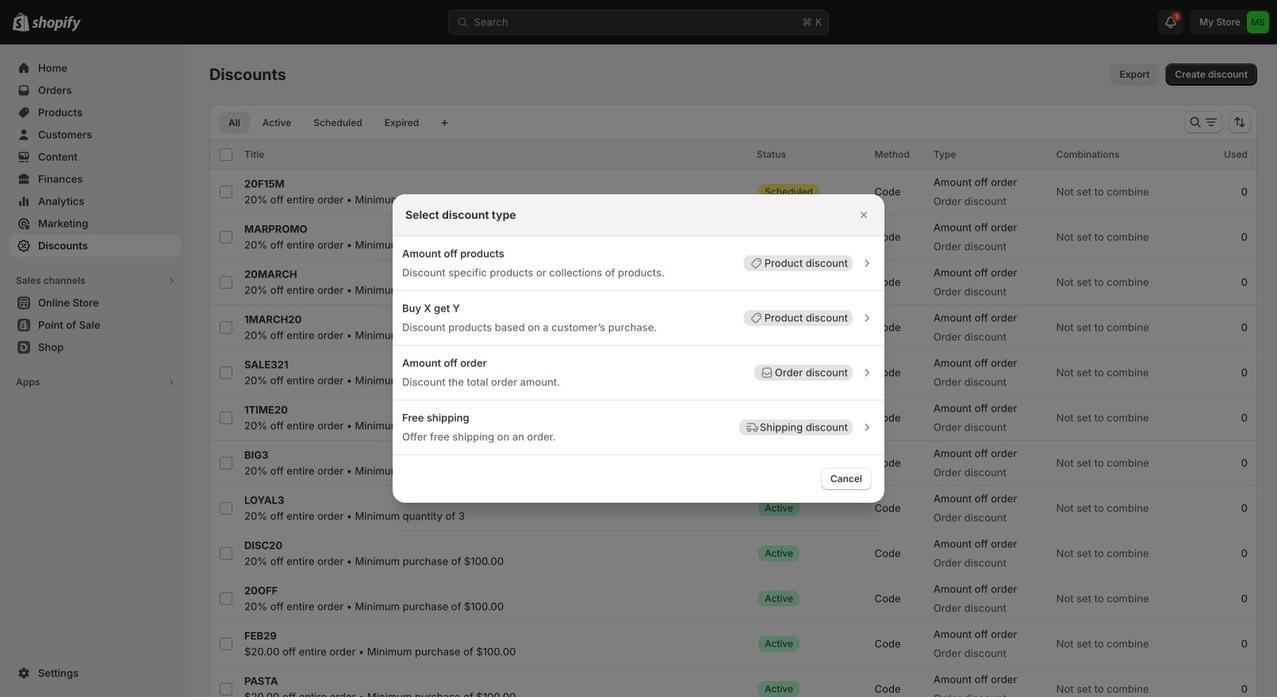 Task type: vqa. For each thing, say whether or not it's contained in the screenshot.
Shopify image
yes



Task type: locate. For each thing, give the bounding box(es) containing it.
tab list
[[216, 111, 432, 134]]

shopify image
[[32, 16, 81, 32]]

dialog
[[0, 194, 1278, 503]]



